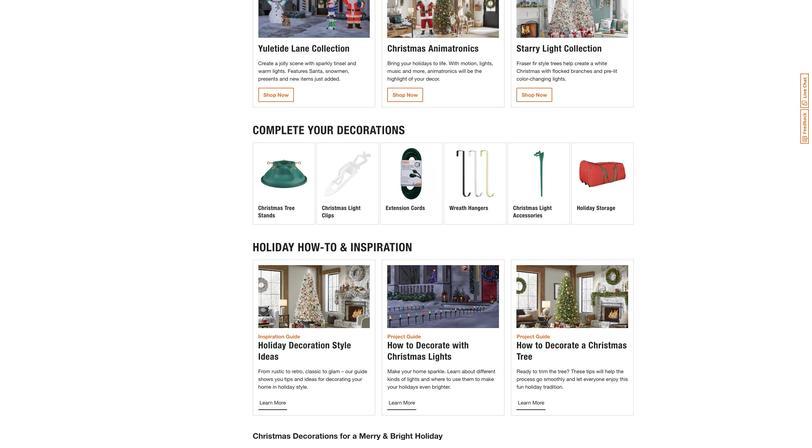 Task type: locate. For each thing, give the bounding box(es) containing it.
decorate inside project guide how to decorate a christmas tree
[[546, 340, 580, 351]]

0 horizontal spatial lights.
[[273, 68, 287, 74]]

2 guide from the left
[[407, 334, 421, 340]]

collection up "create" at the right top of the page
[[565, 43, 603, 54]]

with up santa, at the top left of page
[[305, 60, 315, 66]]

more down 'lights'
[[404, 400, 416, 406]]

0 horizontal spatial decorate
[[416, 340, 450, 351]]

lights. inside fraser fir style trees help create a white christmas with flocked branches and pre-lit color-changing lights.
[[553, 76, 567, 82]]

more for how to decorate a christmas tree
[[533, 400, 545, 406]]

a left white
[[591, 60, 594, 66]]

decorate inside project guide how to decorate with christmas lights
[[416, 340, 450, 351]]

shop down highlight
[[393, 92, 406, 98]]

and left more,
[[403, 68, 412, 74]]

shop now down changing
[[522, 92, 548, 98]]

0 horizontal spatial shop
[[264, 92, 276, 98]]

1 learn more link from the left
[[258, 397, 288, 411]]

inspiration
[[258, 334, 285, 340]]

guide inside project guide how to decorate a christmas tree
[[536, 334, 551, 340]]

retro,
[[292, 369, 304, 375]]

wreath hangers link
[[445, 143, 507, 225]]

0 horizontal spatial learn more
[[260, 400, 286, 406]]

lights.
[[273, 68, 287, 74], [553, 76, 567, 82]]

lights. down flocked
[[553, 76, 567, 82]]

learn more for holiday decoration style ideas
[[260, 400, 286, 406]]

3 learn more from the left
[[518, 400, 545, 406]]

to inside ready to trim the tree? these tips will help the process go smoothly and let everyone enjoy this fun holiday tradition.
[[533, 369, 538, 375]]

guide inside project guide how to decorate with christmas lights
[[407, 334, 421, 340]]

of down more,
[[409, 76, 413, 82]]

1 more from the left
[[274, 400, 286, 406]]

learn more link for how to decorate a christmas tree
[[517, 397, 546, 411]]

2 learn more from the left
[[389, 400, 416, 406]]

0 horizontal spatial the
[[475, 68, 482, 74]]

lit
[[614, 68, 618, 74]]

shop for starry
[[522, 92, 535, 98]]

holidays up more,
[[413, 60, 432, 66]]

1 vertical spatial tips
[[285, 377, 293, 383]]

your inside from rustic to retro, classic to glam – our guide shows you tips and ideas for decorating your home in holiday style.
[[352, 377, 363, 383]]

2 horizontal spatial with
[[542, 68, 552, 74]]

learn down fun
[[518, 400, 532, 406]]

learn more link down fun
[[517, 397, 546, 411]]

learn more link down "in"
[[258, 397, 288, 411]]

light inside christmas light accessories
[[540, 205, 552, 212]]

1 horizontal spatial project
[[517, 334, 535, 340]]

learn more for how to decorate with christmas lights
[[389, 400, 416, 406]]

2 shop now link from the left
[[388, 88, 424, 102]]

wreath hangers
[[450, 205, 489, 212]]

create a jolly scene with sparkly tinsel and warm lights. features santa, snowmen, presents and new items just added.
[[258, 60, 356, 82]]

holiday inside ready to trim the tree? these tips will help the process go smoothly and let everyone enjoy this fun holiday tradition.
[[526, 384, 542, 390]]

3 shop now link from the left
[[517, 88, 553, 102]]

learn more link for how to decorate with christmas lights
[[388, 397, 417, 411]]

1 learn more from the left
[[260, 400, 286, 406]]

and up even
[[421, 377, 430, 383]]

kinds
[[388, 377, 400, 383]]

bring your holidays to life. with motion, lights, music and more, animatronics will be the highlight of your decor.
[[388, 60, 494, 82]]

your for guide
[[352, 377, 363, 383]]

2 project from the left
[[517, 334, 535, 340]]

lane
[[292, 43, 310, 54]]

christmas inside christmas tree stands
[[258, 205, 283, 212]]

and down the retro,
[[295, 377, 303, 383]]

branches
[[571, 68, 593, 74]]

more,
[[413, 68, 426, 74]]

for
[[319, 377, 325, 383]]

christmas inside christmas light clips
[[322, 205, 347, 212]]

home inside make your home sparkle. learn about different kinds of lights and where to use them to make your holidays even brighter.
[[414, 369, 427, 375]]

2 more from the left
[[404, 400, 416, 406]]

help up flocked
[[564, 60, 574, 66]]

trees
[[551, 60, 563, 66]]

how inside project guide how to decorate a christmas tree
[[517, 340, 533, 351]]

home up 'lights'
[[414, 369, 427, 375]]

home inside from rustic to retro, classic to glam – our guide shows you tips and ideas for decorating your home in holiday style.
[[258, 384, 272, 390]]

with inside fraser fir style trees help create a white christmas with flocked branches and pre-lit color-changing lights.
[[542, 68, 552, 74]]

0 horizontal spatial holiday
[[278, 384, 295, 390]]

to inside bring your holidays to life. with motion, lights, music and more, animatronics will be the highlight of your decor.
[[434, 60, 438, 66]]

help up enjoy
[[606, 369, 616, 375]]

shop now down presents
[[264, 92, 289, 98]]

1 vertical spatial lights.
[[553, 76, 567, 82]]

3 shop from the left
[[522, 92, 535, 98]]

learn more down fun
[[518, 400, 545, 406]]

use
[[453, 377, 461, 383]]

be
[[468, 68, 474, 74]]

3 now from the left
[[536, 92, 548, 98]]

of left 'lights'
[[402, 377, 406, 383]]

2 holiday from the left
[[526, 384, 542, 390]]

with up about
[[453, 340, 469, 351]]

image for yuletide lane collection image
[[258, 0, 370, 38]]

1 vertical spatial help
[[606, 369, 616, 375]]

now for starry
[[536, 92, 548, 98]]

1 horizontal spatial how
[[517, 340, 533, 351]]

0 vertical spatial with
[[305, 60, 315, 66]]

learn
[[448, 369, 461, 375], [260, 400, 273, 406], [389, 400, 402, 406], [518, 400, 532, 406]]

1 horizontal spatial shop now link
[[388, 88, 424, 102]]

shop now link down changing
[[517, 88, 553, 102]]

guide
[[286, 334, 301, 340], [407, 334, 421, 340], [536, 334, 551, 340]]

1 collection from the left
[[312, 43, 350, 54]]

animatronics
[[429, 43, 479, 54]]

2 horizontal spatial shop
[[522, 92, 535, 98]]

3 shop now from the left
[[522, 92, 548, 98]]

0 horizontal spatial will
[[459, 68, 466, 74]]

1 horizontal spatial learn more link
[[388, 397, 417, 411]]

1 shop from the left
[[264, 92, 276, 98]]

shop now down highlight
[[393, 92, 418, 98]]

1 vertical spatial of
[[402, 377, 406, 383]]

shop down 'color-' in the top of the page
[[522, 92, 535, 98]]

christmas tree stands link
[[253, 143, 315, 225]]

1 horizontal spatial of
[[409, 76, 413, 82]]

1 horizontal spatial more
[[404, 400, 416, 406]]

2 horizontal spatial learn more
[[518, 400, 545, 406]]

project inside project guide how to decorate a christmas tree
[[517, 334, 535, 340]]

0 horizontal spatial learn more link
[[258, 397, 288, 411]]

live chat image
[[801, 74, 810, 108]]

0 horizontal spatial tree
[[285, 205, 295, 212]]

learn more
[[260, 400, 286, 406], [389, 400, 416, 406], [518, 400, 545, 406]]

shop for yuletide
[[264, 92, 276, 98]]

2 horizontal spatial guide
[[536, 334, 551, 340]]

0 horizontal spatial holiday
[[258, 340, 287, 351]]

holiday down go
[[526, 384, 542, 390]]

and right tinsel in the top of the page
[[348, 60, 356, 66]]

learn more down "in"
[[260, 400, 286, 406]]

with inside project guide how to decorate with christmas lights
[[453, 340, 469, 351]]

holiday down you
[[278, 384, 295, 390]]

to inside project guide how to decorate a christmas tree
[[536, 340, 543, 351]]

about
[[462, 369, 476, 375]]

learn down shows
[[260, 400, 273, 406]]

shop now for yuletide
[[264, 92, 289, 98]]

lights. inside create a jolly scene with sparkly tinsel and warm lights. features santa, snowmen, presents and new items just added.
[[273, 68, 287, 74]]

2 decorate from the left
[[546, 340, 580, 351]]

1 horizontal spatial home
[[414, 369, 427, 375]]

your down kinds
[[388, 384, 398, 390]]

santa,
[[309, 68, 324, 74]]

starry
[[517, 43, 541, 54]]

1 horizontal spatial a
[[582, 340, 587, 351]]

ready to trim the tree? these tips will help the process go smoothly and let everyone enjoy this fun holiday tradition.
[[517, 369, 629, 390]]

0 horizontal spatial project
[[388, 334, 406, 340]]

tree
[[285, 205, 295, 212], [517, 352, 533, 363]]

decorate up lights
[[416, 340, 450, 351]]

home
[[414, 369, 427, 375], [258, 384, 272, 390]]

your down more,
[[415, 76, 425, 82]]

0 horizontal spatial a
[[275, 60, 278, 66]]

to inside project guide how to decorate with christmas lights
[[407, 340, 414, 351]]

1 holiday from the left
[[278, 384, 295, 390]]

christmas light accessories link
[[508, 143, 570, 225]]

1 horizontal spatial will
[[597, 369, 604, 375]]

0 vertical spatial home
[[414, 369, 427, 375]]

now down presents
[[278, 92, 289, 98]]

where
[[431, 377, 445, 383]]

style.
[[296, 384, 309, 390]]

how up ready
[[517, 340, 533, 351]]

0 vertical spatial holidays
[[413, 60, 432, 66]]

0 horizontal spatial tips
[[285, 377, 293, 383]]

learn up the use
[[448, 369, 461, 375]]

pre-
[[604, 68, 614, 74]]

now down highlight
[[407, 92, 418, 98]]

will left be
[[459, 68, 466, 74]]

2 horizontal spatial shop now link
[[517, 88, 553, 102]]

0 vertical spatial of
[[409, 76, 413, 82]]

1 vertical spatial tree
[[517, 352, 533, 363]]

1 guide from the left
[[286, 334, 301, 340]]

light for collection
[[543, 43, 562, 54]]

your right bring
[[401, 60, 412, 66]]

2 shop now from the left
[[393, 92, 418, 98]]

and down white
[[594, 68, 603, 74]]

2 vertical spatial with
[[453, 340, 469, 351]]

will
[[459, 68, 466, 74], [597, 369, 604, 375]]

wreath
[[450, 205, 467, 212]]

learn more link down kinds
[[388, 397, 417, 411]]

decorate for a
[[546, 340, 580, 351]]

2 shop from the left
[[393, 92, 406, 98]]

1 horizontal spatial now
[[407, 92, 418, 98]]

the up this
[[617, 369, 624, 375]]

now down changing
[[536, 92, 548, 98]]

learn more down kinds
[[389, 400, 416, 406]]

holidays down 'lights'
[[399, 384, 419, 390]]

christmas inside project guide how to decorate with christmas lights
[[388, 352, 426, 363]]

lights. down jolly
[[273, 68, 287, 74]]

1 how from the left
[[388, 340, 404, 351]]

and left let
[[567, 377, 576, 383]]

0 horizontal spatial collection
[[312, 43, 350, 54]]

3 more from the left
[[533, 400, 545, 406]]

extension
[[386, 205, 410, 212]]

our
[[346, 369, 353, 375]]

will up "everyone"
[[597, 369, 604, 375]]

learn more link
[[258, 397, 288, 411], [388, 397, 417, 411], [517, 397, 546, 411]]

inspiration
[[351, 241, 413, 255]]

2 horizontal spatial shop now
[[522, 92, 548, 98]]

1 horizontal spatial tree
[[517, 352, 533, 363]]

yuletide lane collection
[[258, 43, 350, 54]]

0 vertical spatial tree
[[285, 205, 295, 212]]

decoration
[[289, 340, 330, 351]]

holidays
[[413, 60, 432, 66], [399, 384, 419, 390]]

home down shows
[[258, 384, 272, 390]]

1 horizontal spatial shop
[[393, 92, 406, 98]]

0 horizontal spatial now
[[278, 92, 289, 98]]

animatronics
[[428, 68, 457, 74]]

decorate for with
[[416, 340, 450, 351]]

–
[[342, 369, 344, 375]]

decorate up tree?
[[546, 340, 580, 351]]

1 horizontal spatial lights.
[[553, 76, 567, 82]]

1 shop now from the left
[[264, 92, 289, 98]]

1 decorate from the left
[[416, 340, 450, 351]]

0 horizontal spatial how
[[388, 340, 404, 351]]

1 vertical spatial will
[[597, 369, 604, 375]]

shop now link
[[258, 88, 294, 102], [388, 88, 424, 102], [517, 88, 553, 102]]

changing
[[530, 76, 552, 82]]

light
[[543, 43, 562, 54], [349, 205, 361, 212], [540, 205, 552, 212]]

image for wreath hangers image
[[450, 148, 501, 200]]

2 now from the left
[[407, 92, 418, 98]]

tips up "everyone"
[[587, 369, 595, 375]]

the up smoothly
[[550, 369, 557, 375]]

image for christmas light clips image
[[322, 148, 374, 200]]

shop now
[[264, 92, 289, 98], [393, 92, 418, 98], [522, 92, 548, 98]]

from rustic to retro, classic to glam – our guide shows you tips and ideas for decorating your home in holiday style.
[[258, 369, 368, 390]]

0 horizontal spatial home
[[258, 384, 272, 390]]

how inside project guide how to decorate with christmas lights
[[388, 340, 404, 351]]

christmas inside project guide how to decorate a christmas tree
[[589, 340, 628, 351]]

2 horizontal spatial the
[[617, 369, 624, 375]]

sparkle.
[[428, 369, 446, 375]]

2 learn more link from the left
[[388, 397, 417, 411]]

1 shop now link from the left
[[258, 88, 294, 102]]

2 horizontal spatial a
[[591, 60, 594, 66]]

enjoy
[[607, 377, 619, 383]]

a up these
[[582, 340, 587, 351]]

shop now link down presents
[[258, 88, 294, 102]]

image for christmas animatronics image
[[388, 0, 500, 38]]

your down guide
[[352, 377, 363, 383]]

holiday left the 'storage'
[[577, 205, 596, 212]]

1 horizontal spatial collection
[[565, 43, 603, 54]]

of
[[409, 76, 413, 82], [402, 377, 406, 383]]

project guide how to decorate a christmas tree
[[517, 334, 628, 363]]

holiday
[[577, 205, 596, 212], [258, 340, 287, 351]]

2 how from the left
[[517, 340, 533, 351]]

christmas
[[388, 43, 426, 54], [517, 68, 541, 74], [258, 205, 283, 212], [322, 205, 347, 212], [514, 205, 538, 212], [589, 340, 628, 351], [388, 352, 426, 363]]

0 vertical spatial help
[[564, 60, 574, 66]]

3 guide from the left
[[536, 334, 551, 340]]

1 horizontal spatial tips
[[587, 369, 595, 375]]

0 horizontal spatial shop now
[[264, 92, 289, 98]]

holiday
[[278, 384, 295, 390], [526, 384, 542, 390]]

complete your decorations
[[253, 123, 405, 137]]

shop now for starry
[[522, 92, 548, 98]]

even
[[420, 384, 431, 390]]

inspiration guide holiday decoration style ideas
[[258, 334, 352, 363]]

1 project from the left
[[388, 334, 406, 340]]

guide inside inspiration guide holiday decoration style ideas
[[286, 334, 301, 340]]

1 horizontal spatial with
[[453, 340, 469, 351]]

light inside christmas light clips
[[349, 205, 361, 212]]

image for how to decorate a christmas tree image
[[517, 266, 629, 329]]

1 horizontal spatial decorate
[[546, 340, 580, 351]]

extension cords
[[386, 205, 425, 212]]

0 vertical spatial tips
[[587, 369, 595, 375]]

1 vertical spatial holiday
[[258, 340, 287, 351]]

2 horizontal spatial more
[[533, 400, 545, 406]]

image for extension cords image
[[386, 148, 438, 200]]

project inside project guide how to decorate with christmas lights
[[388, 334, 406, 340]]

1 horizontal spatial help
[[606, 369, 616, 375]]

1 now from the left
[[278, 92, 289, 98]]

1 horizontal spatial holiday
[[526, 384, 542, 390]]

collection up sparkly on the top of page
[[312, 43, 350, 54]]

a inside create a jolly scene with sparkly tinsel and warm lights. features santa, snowmen, presents and new items just added.
[[275, 60, 278, 66]]

0 horizontal spatial help
[[564, 60, 574, 66]]

0 horizontal spatial more
[[274, 400, 286, 406]]

tips inside ready to trim the tree? these tips will help the process go smoothly and let everyone enjoy this fun holiday tradition.
[[587, 369, 595, 375]]

style
[[539, 60, 550, 66]]

guide for how to decorate a christmas tree
[[536, 334, 551, 340]]

1 horizontal spatial guide
[[407, 334, 421, 340]]

ready
[[517, 369, 532, 375]]

2 horizontal spatial learn more link
[[517, 397, 546, 411]]

shop now link for christmas
[[388, 88, 424, 102]]

2 collection from the left
[[565, 43, 603, 54]]

collection for yuletide lane collection
[[312, 43, 350, 54]]

0 vertical spatial holiday
[[577, 205, 596, 212]]

1 vertical spatial home
[[258, 384, 272, 390]]

holiday down the inspiration
[[258, 340, 287, 351]]

0 horizontal spatial of
[[402, 377, 406, 383]]

2 horizontal spatial now
[[536, 92, 548, 98]]

of inside bring your holidays to life. with motion, lights, music and more, animatronics will be the highlight of your decor.
[[409, 76, 413, 82]]

3 learn more link from the left
[[517, 397, 546, 411]]

0 vertical spatial lights.
[[273, 68, 287, 74]]

a left jolly
[[275, 60, 278, 66]]

how up make
[[388, 340, 404, 351]]

shop down presents
[[264, 92, 276, 98]]

clips
[[322, 212, 334, 219]]

with down 'style'
[[542, 68, 552, 74]]

now for christmas
[[407, 92, 418, 98]]

0 vertical spatial will
[[459, 68, 466, 74]]

learn down kinds
[[389, 400, 402, 406]]

learn for holiday decoration style ideas
[[260, 400, 273, 406]]

shop now link down highlight
[[388, 88, 424, 102]]

tips right you
[[285, 377, 293, 383]]

the right be
[[475, 68, 482, 74]]

1 horizontal spatial shop now
[[393, 92, 418, 98]]

0 horizontal spatial shop now link
[[258, 88, 294, 102]]

more
[[274, 400, 286, 406], [404, 400, 416, 406], [533, 400, 545, 406]]

image for holiday decoration style ideas image
[[258, 266, 370, 329]]

tips inside from rustic to retro, classic to glam – our guide shows you tips and ideas for decorating your home in holiday style.
[[285, 377, 293, 383]]

1 vertical spatial with
[[542, 68, 552, 74]]

0 horizontal spatial guide
[[286, 334, 301, 340]]

holiday storage link
[[572, 143, 634, 225]]

from
[[258, 369, 270, 375]]

project
[[388, 334, 406, 340], [517, 334, 535, 340]]

0 horizontal spatial with
[[305, 60, 315, 66]]

more down "in"
[[274, 400, 286, 406]]

more down tradition.
[[533, 400, 545, 406]]

to
[[434, 60, 438, 66], [407, 340, 414, 351], [536, 340, 543, 351], [286, 369, 291, 375], [323, 369, 327, 375], [533, 369, 538, 375], [447, 377, 452, 383], [476, 377, 480, 383]]

1 vertical spatial holidays
[[399, 384, 419, 390]]

image for christmas light accessories image
[[514, 148, 565, 200]]

and
[[348, 60, 356, 66], [403, 68, 412, 74], [594, 68, 603, 74], [280, 76, 289, 82], [295, 377, 303, 383], [421, 377, 430, 383], [567, 377, 576, 383]]

light for accessories
[[540, 205, 552, 212]]

1 horizontal spatial learn more
[[389, 400, 416, 406]]

collection
[[312, 43, 350, 54], [565, 43, 603, 54]]



Task type: describe. For each thing, give the bounding box(es) containing it.
learn for how to decorate a christmas tree
[[518, 400, 532, 406]]

white
[[595, 60, 608, 66]]

and inside from rustic to retro, classic to glam – our guide shows you tips and ideas for decorating your home in holiday style.
[[295, 377, 303, 383]]

now for yuletide
[[278, 92, 289, 98]]

tree inside project guide how to decorate a christmas tree
[[517, 352, 533, 363]]

go
[[537, 377, 543, 383]]

shop now link for yuletide
[[258, 88, 294, 102]]

christmas animatronics
[[388, 43, 479, 54]]

fraser
[[517, 60, 532, 66]]

and inside ready to trim the tree? these tips will help the process go smoothly and let everyone enjoy this fun holiday tradition.
[[567, 377, 576, 383]]

holiday how-to & inspiration
[[253, 241, 413, 255]]

and left new
[[280, 76, 289, 82]]

flocked
[[553, 68, 570, 74]]

image for holiday storage image
[[577, 148, 629, 200]]

everyone
[[584, 377, 605, 383]]

holiday inside from rustic to retro, classic to glam – our guide shows you tips and ideas for decorating your home in holiday style.
[[278, 384, 295, 390]]

how for how to decorate with christmas lights
[[388, 340, 404, 351]]

scene
[[290, 60, 304, 66]]

more for holiday decoration style ideas
[[274, 400, 286, 406]]

more for how to decorate with christmas lights
[[404, 400, 416, 406]]

new
[[290, 76, 300, 82]]

starry light collection
[[517, 43, 603, 54]]

feedback link image
[[801, 109, 810, 144]]

christmas light clips link
[[317, 143, 379, 225]]

shop now for christmas
[[393, 92, 418, 98]]

with
[[449, 60, 460, 66]]

ideas
[[305, 377, 317, 383]]

shop for christmas
[[393, 92, 406, 98]]

tree?
[[558, 369, 570, 375]]

create
[[575, 60, 590, 66]]

to
[[325, 241, 337, 255]]

and inside bring your holidays to life. with motion, lights, music and more, animatronics will be the highlight of your decor.
[[403, 68, 412, 74]]

in
[[273, 384, 277, 390]]

the inside bring your holidays to life. with motion, lights, music and more, animatronics will be the highlight of your decor.
[[475, 68, 482, 74]]

and inside fraser fir style trees help create a white christmas with flocked branches and pre-lit color-changing lights.
[[594, 68, 603, 74]]

let
[[577, 377, 583, 383]]

image for how to decorate with christmas lights image
[[388, 266, 500, 329]]

guide for holiday decoration style ideas
[[286, 334, 301, 340]]

cords
[[411, 205, 425, 212]]

highlight
[[388, 76, 407, 82]]

project for how to decorate with christmas lights
[[388, 334, 406, 340]]

holidays inside bring your holidays to life. with motion, lights, music and more, animatronics will be the highlight of your decor.
[[413, 60, 432, 66]]

1 horizontal spatial holiday
[[577, 205, 596, 212]]

holidays inside make your home sparkle. learn about different kinds of lights and where to use them to make your holidays even brighter.
[[399, 384, 419, 390]]

christmas inside fraser fir style trees help create a white christmas with flocked branches and pre-lit color-changing lights.
[[517, 68, 541, 74]]

lights,
[[480, 60, 494, 66]]

music
[[388, 68, 402, 74]]

sparkly
[[316, 60, 333, 66]]

fraser fir style trees help create a white christmas with flocked branches and pre-lit color-changing lights.
[[517, 60, 618, 82]]

&
[[341, 241, 348, 255]]

make your home sparkle. learn about different kinds of lights and where to use them to make your holidays even brighter.
[[388, 369, 496, 390]]

how for how to decorate a christmas tree
[[517, 340, 533, 351]]

christmas inside christmas light accessories
[[514, 205, 538, 212]]

create
[[258, 60, 274, 66]]

tinsel
[[334, 60, 346, 66]]

glam
[[329, 369, 340, 375]]

presents
[[258, 76, 278, 82]]

light for clips
[[349, 205, 361, 212]]

learn more for how to decorate a christmas tree
[[518, 400, 545, 406]]

1 horizontal spatial the
[[550, 369, 557, 375]]

a inside fraser fir style trees help create a white christmas with flocked branches and pre-lit color-changing lights.
[[591, 60, 594, 66]]

tradition.
[[544, 384, 564, 390]]

your for lights
[[388, 384, 398, 390]]

image for starry light collection image
[[517, 0, 629, 38]]

jolly
[[279, 60, 288, 66]]

image for christmas tree stands image
[[258, 148, 310, 200]]

will inside bring your holidays to life. with motion, lights, music and more, animatronics will be the highlight of your decor.
[[459, 68, 466, 74]]

will inside ready to trim the tree? these tips will help the process go smoothly and let everyone enjoy this fun holiday tradition.
[[597, 369, 604, 375]]

classic
[[306, 369, 321, 375]]

with inside create a jolly scene with sparkly tinsel and warm lights. features santa, snowmen, presents and new items just added.
[[305, 60, 315, 66]]

rustic
[[272, 369, 285, 375]]

make
[[388, 369, 401, 375]]

these
[[572, 369, 586, 375]]

just
[[315, 76, 323, 82]]

them
[[463, 377, 474, 383]]

holiday inside inspiration guide holiday decoration style ideas
[[258, 340, 287, 351]]

your for and
[[415, 76, 425, 82]]

brighter.
[[432, 384, 451, 390]]

collection for starry light collection
[[565, 43, 603, 54]]

fir
[[533, 60, 538, 66]]

process
[[517, 377, 536, 383]]

project guide how to decorate with christmas lights
[[388, 334, 469, 363]]

complete
[[253, 123, 305, 137]]

shop now link for starry
[[517, 88, 553, 102]]

decorating
[[326, 377, 351, 383]]

your up 'lights'
[[402, 369, 412, 375]]

decor.
[[426, 76, 441, 82]]

decorations
[[337, 123, 405, 137]]

different
[[477, 369, 496, 375]]

project for how to decorate a christmas tree
[[517, 334, 535, 340]]

learn inside make your home sparkle. learn about different kinds of lights and where to use them to make your holidays even brighter.
[[448, 369, 461, 375]]

and inside make your home sparkle. learn about different kinds of lights and where to use them to make your holidays even brighter.
[[421, 377, 430, 383]]

snowmen,
[[326, 68, 350, 74]]

style
[[333, 340, 352, 351]]

lights
[[429, 352, 452, 363]]

of inside make your home sparkle. learn about different kinds of lights and where to use them to make your holidays even brighter.
[[402, 377, 406, 383]]

tree inside christmas tree stands
[[285, 205, 295, 212]]

bring
[[388, 60, 400, 66]]

how-
[[298, 241, 325, 255]]

learn for how to decorate with christmas lights
[[389, 400, 402, 406]]

color-
[[517, 76, 530, 82]]

accessories
[[514, 212, 543, 219]]

trim
[[539, 369, 548, 375]]

help inside ready to trim the tree? these tips will help the process go smoothly and let everyone enjoy this fun holiday tradition.
[[606, 369, 616, 375]]

shows
[[258, 377, 273, 383]]

smoothly
[[544, 377, 565, 383]]

help inside fraser fir style trees help create a white christmas with flocked branches and pre-lit color-changing lights.
[[564, 60, 574, 66]]

you
[[275, 377, 283, 383]]

this
[[620, 377, 629, 383]]

warm
[[258, 68, 271, 74]]

a inside project guide how to decorate a christmas tree
[[582, 340, 587, 351]]

guide for how to decorate with christmas lights
[[407, 334, 421, 340]]

christmas light accessories
[[514, 205, 552, 219]]

ideas
[[258, 352, 279, 363]]

holiday
[[253, 241, 295, 255]]

life.
[[440, 60, 448, 66]]

fun
[[517, 384, 524, 390]]

holiday storage
[[577, 205, 616, 212]]

your
[[308, 123, 334, 137]]

learn more link for holiday decoration style ideas
[[258, 397, 288, 411]]

features
[[288, 68, 308, 74]]

extension cords link
[[381, 143, 443, 225]]



Task type: vqa. For each thing, say whether or not it's contained in the screenshot.
leftmost Guide
yes



